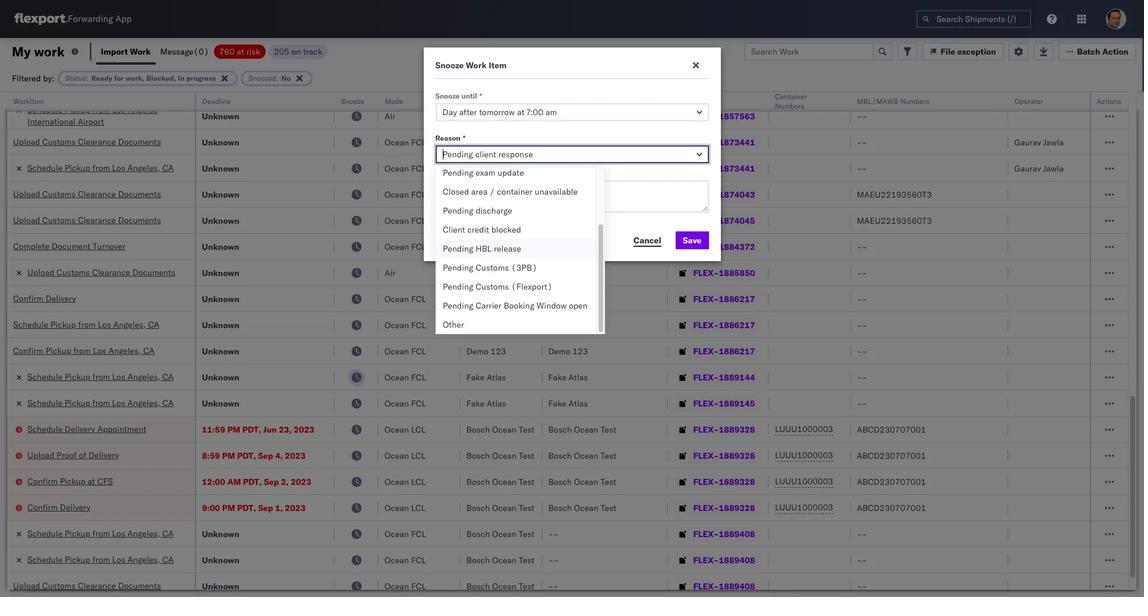 Task type: locate. For each thing, give the bounding box(es) containing it.
pending down closed
[[443, 206, 473, 216]]

snoozed
[[249, 73, 276, 82]]

luuu1000003 for 11:59 pm pdt, jun 23, 2023
[[775, 424, 833, 435]]

client left credit
[[443, 225, 465, 235]]

sep for 2,
[[264, 477, 279, 488]]

2023
[[294, 425, 314, 435], [285, 451, 306, 462], [291, 477, 311, 488], [285, 503, 306, 514]]

1 1873441 from the top
[[719, 137, 755, 148]]

* right reason
[[463, 134, 466, 143]]

flex-1889144 button
[[674, 369, 757, 386], [674, 369, 757, 386]]

1 vertical spatial gaurav
[[1014, 163, 1041, 174]]

account up shipper
[[516, 215, 556, 226]]

0 vertical spatial gaurav
[[1014, 137, 1041, 148]]

1 vertical spatial new test entity
[[548, 163, 607, 174]]

id
[[690, 97, 698, 106]]

snooze left until
[[435, 92, 460, 100]]

pm right 11:59
[[227, 425, 240, 435]]

resize handle column header
[[181, 92, 195, 598], [320, 92, 335, 598], [364, 92, 379, 598], [446, 92, 461, 598], [528, 92, 542, 598], [654, 92, 668, 598], [755, 92, 769, 598], [837, 92, 851, 598], [994, 92, 1008, 598], [1076, 92, 1090, 598], [1114, 92, 1128, 598]]

upload
[[13, 136, 40, 147], [13, 189, 40, 199], [13, 215, 40, 226], [27, 267, 54, 278], [27, 450, 54, 461], [13, 581, 40, 592]]

pending left 'hbl'
[[443, 244, 473, 254]]

pm right 8:59
[[222, 451, 235, 462]]

luuu1000003
[[775, 424, 833, 435], [775, 451, 833, 461], [775, 477, 833, 487], [775, 503, 833, 514]]

1 vertical spatial confirm delivery
[[27, 503, 90, 513]]

pm
[[227, 425, 240, 435], [222, 451, 235, 462], [222, 503, 235, 514]]

Search Work text field
[[744, 42, 874, 60]]

lcl for 9:00 pm pdt, sep 1, 2023
[[411, 503, 426, 514]]

resize handle column header for container numbers button
[[837, 92, 851, 598]]

account down (optional)
[[516, 189, 556, 200]]

0 vertical spatial pm
[[227, 425, 240, 435]]

pending down pending customs (3pb)
[[443, 282, 473, 292]]

upload customs clearance documents for 3rd 'upload customs clearance documents' button from the bottom of the page
[[13, 189, 161, 199]]

1 vertical spatial new
[[548, 163, 565, 174]]

deadline button
[[196, 95, 323, 106]]

documents for 3rd 'upload customs clearance documents' button from the bottom of the page
[[118, 189, 161, 199]]

deadline
[[202, 97, 231, 106]]

0 vertical spatial work
[[130, 46, 151, 57]]

0 vertical spatial entity
[[585, 137, 607, 148]]

13 ocean fcl from the top
[[385, 555, 426, 566]]

0 horizontal spatial numbers
[[775, 102, 805, 111]]

confirm delivery up schedule pickup from los angeles, ca button
[[13, 293, 76, 304]]

2 1886217 from the top
[[719, 320, 755, 331]]

new test entity down day after tomorrow at 7:00 am 'text field'
[[548, 137, 607, 148]]

upload for 3rd 'upload customs clearance documents' button from the bottom of the page
[[13, 189, 40, 199]]

2 vertical spatial 1889408
[[719, 582, 755, 592]]

pm right 9:00
[[222, 503, 235, 514]]

1889328 for 11:59 pm pdt, jun 23, 2023
[[719, 425, 755, 435]]

new test entity
[[548, 137, 607, 148], [548, 163, 607, 174]]

2 upload customs clearance documents button from the top
[[13, 188, 161, 201]]

1 upload customs clearance documents button from the top
[[13, 136, 161, 149]]

1 horizontal spatial *
[[480, 92, 482, 100]]

1 vertical spatial work
[[466, 60, 487, 71]]

confirm delivery link for the bottommost confirm delivery button
[[27, 502, 90, 514]]

until
[[462, 92, 477, 100]]

flex-1885850 button
[[674, 265, 757, 281], [674, 265, 757, 281]]

client for client name
[[467, 97, 486, 106]]

my work
[[12, 43, 65, 60]]

pdt, right the am
[[243, 477, 262, 488]]

1 resize handle column header from the left
[[181, 92, 195, 598]]

pdt, for 12:00
[[243, 477, 262, 488]]

by:
[[43, 73, 54, 84]]

los inside schedule pickup from los angeles, ca button
[[98, 319, 111, 330]]

upload customs clearance documents for 1st 'upload customs clearance documents' button from the top
[[13, 136, 161, 147]]

1 account from the top
[[516, 189, 556, 200]]

1 horizontal spatial at
[[237, 46, 244, 57]]

6 fcl from the top
[[411, 242, 426, 252]]

0 horizontal spatial at
[[88, 476, 95, 487]]

resize handle column header for workitem button
[[181, 92, 195, 598]]

pending carrier booking window open
[[443, 301, 588, 311]]

7 resize handle column header from the left
[[755, 92, 769, 598]]

1 vertical spatial *
[[463, 134, 466, 143]]

numbers for container numbers
[[775, 102, 805, 111]]

0 horizontal spatial client
[[443, 225, 465, 235]]

h&m - test account down 'update'
[[467, 189, 556, 200]]

2 1889328 from the top
[[719, 451, 755, 462]]

work left item
[[466, 60, 487, 71]]

1 vertical spatial confirm delivery link
[[27, 502, 90, 514]]

lcl for 8:59 pm pdt, sep 4, 2023
[[411, 451, 426, 462]]

angeles,
[[128, 84, 160, 95], [128, 163, 160, 173], [113, 319, 146, 330], [108, 346, 141, 356], [128, 372, 160, 382], [128, 398, 160, 409], [128, 529, 160, 539], [128, 555, 160, 566]]

2023 right 2,
[[291, 477, 311, 488]]

delivery right of
[[89, 450, 119, 461]]

new
[[548, 137, 565, 148], [548, 163, 565, 174]]

1873441
[[719, 137, 755, 148], [719, 163, 755, 174]]

2 flex- from the top
[[693, 111, 719, 122]]

pending for pending carrier booking window open
[[443, 301, 473, 311]]

from inside schedule pickup from los angeles international airport
[[92, 104, 110, 115]]

1 abcd230707001 from the top
[[857, 425, 926, 435]]

2023 right 1,
[[285, 503, 306, 514]]

jawla
[[1043, 137, 1064, 148], [1043, 163, 1064, 174]]

3 luuu1000003 from the top
[[775, 477, 833, 487]]

3 pending from the top
[[443, 244, 473, 254]]

0 vertical spatial confirm delivery link
[[13, 293, 76, 305]]

0 vertical spatial maeu22193560t3
[[857, 189, 932, 200]]

(optional)
[[511, 169, 549, 178]]

sep left 4,
[[258, 451, 273, 462]]

at left risk at left top
[[237, 46, 244, 57]]

1 vertical spatial jawla
[[1043, 163, 1064, 174]]

1 flex-1873441 from the top
[[693, 137, 755, 148]]

2 abcd230707001 from the top
[[857, 451, 926, 462]]

15 unknown from the top
[[202, 555, 239, 566]]

at left cfs
[[88, 476, 95, 487]]

3 flex-1886217 from the top
[[693, 346, 755, 357]]

ca inside "confirm pickup from los angeles, ca" link
[[143, 346, 155, 356]]

on
[[292, 46, 301, 57]]

9:00
[[202, 503, 220, 514]]

0 horizontal spatial work
[[130, 46, 151, 57]]

flex-1884372 button
[[674, 239, 757, 255], [674, 239, 757, 255]]

demo 123 for schedule pickup from los angeles, ca
[[467, 320, 506, 331]]

numbers
[[900, 97, 930, 106], [775, 102, 805, 111]]

sep
[[258, 451, 273, 462], [264, 477, 279, 488], [258, 503, 273, 514]]

test right / at the left top of page
[[495, 189, 514, 200]]

5 pending from the top
[[443, 282, 473, 292]]

sep left 1,
[[258, 503, 273, 514]]

entity down day after tomorrow at 7:00 am 'text field'
[[585, 137, 607, 148]]

upload customs clearance documents link for 3rd 'upload customs clearance documents' button from the bottom of the page
[[13, 188, 161, 200]]

2 vertical spatial flex-1889408
[[693, 582, 755, 592]]

confirm delivery button down confirm pickup at cfs button
[[27, 502, 90, 515]]

4,
[[275, 451, 283, 462]]

pending up other
[[443, 301, 473, 311]]

1 vertical spatial 1886217
[[719, 320, 755, 331]]

batch action
[[1077, 46, 1129, 57]]

1 flex-1886217 from the top
[[693, 294, 755, 305]]

7 fcl from the top
[[411, 294, 426, 305]]

pdt, left "jun"
[[242, 425, 261, 435]]

11:59 pm pdt, jun 23, 2023
[[202, 425, 314, 435]]

atlas
[[487, 372, 506, 383], [569, 372, 588, 383], [487, 399, 506, 409], [569, 399, 588, 409]]

1 vertical spatial confirm delivery button
[[27, 502, 90, 515]]

0 vertical spatial account
[[516, 189, 556, 200]]

pickup inside schedule pickup from los angeles international airport
[[65, 104, 90, 115]]

6 unknown from the top
[[202, 215, 239, 226]]

2 flex-1873441 from the top
[[693, 163, 755, 174]]

2 flex-1889328 from the top
[[693, 451, 755, 462]]

flex
[[674, 97, 689, 106]]

import
[[101, 46, 128, 57]]

1 vertical spatial test
[[495, 215, 514, 226]]

2 air from the top
[[385, 268, 395, 278]]

2 vertical spatial sep
[[258, 503, 273, 514]]

vandelay
[[467, 137, 501, 148], [467, 163, 501, 174], [467, 268, 501, 278], [548, 268, 583, 278]]

1873441 down 1857563
[[719, 137, 755, 148]]

confirm delivery for the bottommost confirm delivery button
[[27, 503, 90, 513]]

flex-1886217 button
[[674, 291, 757, 308], [674, 291, 757, 308], [674, 317, 757, 334], [674, 317, 757, 334], [674, 343, 757, 360], [674, 343, 757, 360]]

1 vertical spatial pm
[[222, 451, 235, 462]]

3 ocean lcl from the top
[[385, 477, 426, 488]]

from inside schedule pickup from los angeles, ca button
[[78, 319, 96, 330]]

* right until
[[480, 92, 482, 100]]

2 vertical spatial pm
[[222, 503, 235, 514]]

client up ac
[[467, 97, 486, 106]]

confirm for confirm pickup from los angeles, ca button
[[13, 346, 43, 356]]

confirm delivery link for topmost confirm delivery button
[[13, 293, 76, 305]]

upload proof of delivery
[[27, 450, 119, 461]]

message (0)
[[160, 46, 209, 57]]

demo
[[500, 242, 522, 252], [467, 294, 489, 305], [548, 294, 570, 305], [467, 320, 489, 331], [467, 346, 489, 357], [548, 346, 570, 357]]

vandelay down 'eloi'
[[548, 268, 583, 278]]

1873441 up the 1874043
[[719, 163, 755, 174]]

confirm delivery link
[[13, 293, 76, 305], [27, 502, 90, 514]]

snooze for until
[[435, 92, 460, 100]]

1 h&m from the top
[[467, 189, 485, 200]]

pdt, down 12:00 am pdt, sep 2, 2023
[[237, 503, 256, 514]]

client for client credit blocked
[[443, 225, 465, 235]]

h&m up pending discharge
[[467, 189, 485, 200]]

flex-1886217
[[693, 294, 755, 305], [693, 320, 755, 331], [693, 346, 755, 357]]

6 ocean fcl from the top
[[385, 242, 426, 252]]

numbers right mbl/mawb
[[900, 97, 930, 106]]

1 jawla from the top
[[1043, 137, 1064, 148]]

angeles, inside button
[[108, 346, 141, 356]]

3 lcl from the top
[[411, 477, 426, 488]]

2 maeu22193560t3 from the top
[[857, 215, 932, 226]]

flex-1889328 for 9:00 pm pdt, sep 1, 2023
[[693, 503, 755, 514]]

0 vertical spatial h&m
[[467, 189, 485, 200]]

1 test from the top
[[495, 189, 514, 200]]

confirm delivery button up schedule pickup from los angeles, ca button
[[13, 293, 76, 306]]

upload inside button
[[27, 450, 54, 461]]

2023 for 11:59 pm pdt, jun 23, 2023
[[294, 425, 314, 435]]

demo 123 for confirm pickup from los angeles, ca
[[467, 346, 506, 357]]

new down day after tomorrow at 7:00 am 'text field'
[[548, 137, 565, 148]]

3 1889328 from the top
[[719, 477, 755, 488]]

2 pending from the top
[[443, 206, 473, 216]]

2 resize handle column header from the left
[[320, 92, 335, 598]]

0 vertical spatial test
[[495, 189, 514, 200]]

123 for confirm delivery
[[491, 294, 506, 305]]

at inside confirm pickup at cfs link
[[88, 476, 95, 487]]

15 flex- from the top
[[693, 451, 719, 462]]

numbers for mbl/mawb numbers
[[900, 97, 930, 106]]

1 vertical spatial flex-1873441
[[693, 163, 755, 174]]

flex-1873441
[[693, 137, 755, 148], [693, 163, 755, 174]]

3 flex-1889328 from the top
[[693, 477, 755, 488]]

flex-1874043 button
[[674, 186, 757, 203], [674, 186, 757, 203]]

h&m up flexport
[[467, 215, 485, 226]]

0 vertical spatial flex-1886217
[[693, 294, 755, 305]]

documents for 2nd 'upload customs clearance documents' button from the bottom
[[118, 215, 161, 226]]

1 unknown from the top
[[202, 85, 239, 95]]

demo 123
[[467, 294, 506, 305], [548, 294, 588, 305], [467, 320, 506, 331], [467, 346, 506, 357], [548, 346, 588, 357]]

1874045
[[719, 215, 755, 226]]

0 vertical spatial 1873441
[[719, 137, 755, 148]]

work inside 'button'
[[130, 46, 151, 57]]

pending down pending hbl release
[[443, 263, 473, 273]]

13 unknown from the top
[[202, 399, 239, 409]]

2 luuu1000003 from the top
[[775, 451, 833, 461]]

5 ocean fcl from the top
[[385, 215, 426, 226]]

action
[[1103, 46, 1129, 57]]

1884372
[[719, 242, 755, 252]]

flex-1847953 button
[[674, 82, 757, 98], [674, 82, 757, 98]]

test up the flexport demo shipper on the left of page
[[495, 215, 514, 226]]

0 vertical spatial air
[[385, 111, 395, 122]]

pm for 9:00
[[222, 503, 235, 514]]

list box
[[436, 87, 596, 335]]

schedule pickup from los angeles international airport link
[[27, 104, 179, 127]]

pending for pending exam update
[[443, 168, 473, 178]]

2023 right 23,
[[294, 425, 314, 435]]

5 unknown from the top
[[202, 189, 239, 200]]

sep left 2,
[[264, 477, 279, 488]]

upload customs clearance documents button
[[13, 136, 161, 149], [13, 188, 161, 201], [13, 214, 161, 227], [13, 580, 161, 593]]

numbers inside container numbers
[[775, 102, 805, 111]]

upload for fourth 'upload customs clearance documents' button from the top of the page
[[13, 581, 40, 592]]

/
[[490, 187, 495, 197]]

turnover
[[93, 241, 125, 252]]

flex-1889328 for 11:59 pm pdt, jun 23, 2023
[[693, 425, 755, 435]]

14 ocean fcl from the top
[[385, 582, 426, 592]]

new test entity up the max 200 characters text box
[[548, 163, 607, 174]]

1886217 for confirm delivery
[[719, 294, 755, 305]]

customs
[[42, 136, 76, 147], [42, 189, 76, 199], [42, 215, 76, 226], [476, 263, 509, 273], [57, 267, 90, 278], [476, 282, 509, 292], [42, 581, 76, 592]]

0 vertical spatial 1886217
[[719, 294, 755, 305]]

(0)
[[193, 46, 209, 57]]

1 vertical spatial gaurav jawla
[[1014, 163, 1064, 174]]

import work
[[101, 46, 151, 57]]

1 ocean lcl from the top
[[385, 425, 426, 435]]

1 vertical spatial 1889408
[[719, 555, 755, 566]]

2 vertical spatial flex-1886217
[[693, 346, 755, 357]]

1 luuu1000003 from the top
[[775, 424, 833, 435]]

-
[[857, 85, 862, 95], [862, 85, 867, 95], [548, 111, 554, 122], [554, 111, 559, 122], [857, 111, 862, 122], [862, 111, 867, 122], [857, 137, 862, 148], [862, 137, 867, 148], [857, 163, 862, 174], [862, 163, 867, 174], [488, 189, 493, 200], [548, 189, 554, 200], [554, 189, 559, 200], [488, 215, 493, 226], [857, 242, 862, 252], [862, 242, 867, 252], [857, 268, 862, 278], [862, 268, 867, 278], [857, 294, 862, 305], [862, 294, 867, 305], [857, 320, 862, 331], [862, 320, 867, 331], [857, 346, 862, 357], [862, 346, 867, 357], [857, 372, 862, 383], [862, 372, 867, 383], [857, 399, 862, 409], [862, 399, 867, 409], [548, 529, 554, 540], [554, 529, 559, 540], [857, 529, 862, 540], [862, 529, 867, 540], [548, 555, 554, 566], [554, 555, 559, 566], [857, 555, 862, 566], [862, 555, 867, 566], [548, 582, 554, 592], [554, 582, 559, 592], [857, 582, 862, 592], [862, 582, 867, 592]]

pending up closed
[[443, 168, 473, 178]]

abcd230707001 for 8:59 pm pdt, sep 4, 2023
[[857, 451, 926, 462]]

4 1889328 from the top
[[719, 503, 755, 514]]

0 vertical spatial 1889408
[[719, 529, 755, 540]]

2 gaurav from the top
[[1014, 163, 1041, 174]]

760
[[219, 46, 235, 57]]

:
[[86, 73, 88, 82], [276, 73, 278, 82]]

11:59
[[202, 425, 225, 435]]

air for vandelay
[[385, 268, 395, 278]]

confirm delivery for topmost confirm delivery button
[[13, 293, 76, 304]]

0 vertical spatial confirm delivery
[[13, 293, 76, 304]]

work,
[[126, 73, 145, 82]]

status
[[65, 73, 86, 82]]

6 flex- from the top
[[693, 215, 719, 226]]

2 account from the top
[[516, 215, 556, 226]]

2 h&m from the top
[[467, 215, 485, 226]]

1889144
[[719, 372, 755, 383]]

mbl/mawb numbers
[[857, 97, 930, 106]]

7 ocean fcl from the top
[[385, 294, 426, 305]]

flex-1889328 for 12:00 am pdt, sep 2, 2023
[[693, 477, 755, 488]]

snooze left mode
[[341, 97, 364, 106]]

2 : from the left
[[276, 73, 278, 82]]

1 horizontal spatial work
[[466, 60, 487, 71]]

pending for pending hbl release
[[443, 244, 473, 254]]

1889328 for 9:00 pm pdt, sep 1, 2023
[[719, 503, 755, 514]]

ocean lcl for 9:00 pm pdt, sep 1, 2023
[[385, 503, 426, 514]]

reason
[[435, 134, 460, 143]]

1 vertical spatial maeu22193560t3
[[857, 215, 932, 226]]

12 fcl from the top
[[411, 529, 426, 540]]

work for import
[[130, 46, 151, 57]]

from inside "confirm pickup from los angeles, ca" link
[[73, 346, 91, 356]]

16 unknown from the top
[[202, 582, 239, 592]]

Max 200 characters text field
[[435, 181, 709, 213]]

snooze work item
[[435, 60, 507, 71]]

file exception
[[941, 46, 996, 57]]

1 pending from the top
[[443, 168, 473, 178]]

1 vertical spatial 1873441
[[719, 163, 755, 174]]

delivery up schedule pickup from los angeles, ca button
[[46, 293, 76, 304]]

1 maeu22193560t3 from the top
[[857, 189, 932, 200]]

2023 right 4,
[[285, 451, 306, 462]]

1 vertical spatial h&m - test account
[[467, 215, 556, 226]]

window
[[537, 301, 567, 311]]

entity up the max 200 characters text box
[[585, 163, 607, 174]]

6 resize handle column header from the left
[[654, 92, 668, 598]]

: left ready
[[86, 73, 88, 82]]

lcl
[[411, 425, 426, 435], [411, 451, 426, 462], [411, 477, 426, 488], [411, 503, 426, 514]]

1 horizontal spatial client
[[467, 97, 486, 106]]

13 fcl from the top
[[411, 555, 426, 566]]

upload for upload proof of delivery button
[[27, 450, 54, 461]]

0 vertical spatial gaurav jawla
[[1014, 137, 1064, 148]]

confirm delivery link down confirm pickup at cfs button
[[27, 502, 90, 514]]

0 vertical spatial new
[[548, 137, 565, 148]]

0 vertical spatial sep
[[258, 451, 273, 462]]

pdt, up 12:00 am pdt, sep 2, 2023
[[237, 451, 256, 462]]

delivery down confirm pickup at cfs button
[[60, 503, 90, 513]]

0 vertical spatial client
[[467, 97, 486, 106]]

(3pb)
[[511, 263, 537, 273]]

numbers inside button
[[900, 97, 930, 106]]

test
[[495, 189, 514, 200], [495, 215, 514, 226]]

flex-1873441 up flex-1874043
[[693, 163, 755, 174]]

4 luuu1000003 from the top
[[775, 503, 833, 514]]

4 flex-1889328 from the top
[[693, 503, 755, 514]]

1 vertical spatial flex-1886217
[[693, 320, 755, 331]]

1 vertical spatial flex-1889408
[[693, 555, 755, 566]]

pickup inside button
[[50, 319, 76, 330]]

1 vertical spatial air
[[385, 268, 395, 278]]

8 resize handle column header from the left
[[837, 92, 851, 598]]

flex-1889408
[[693, 529, 755, 540], [693, 555, 755, 566], [693, 582, 755, 592]]

2 new test entity from the top
[[548, 163, 607, 174]]

new up the unavailable
[[548, 163, 565, 174]]

1886217 for schedule pickup from los angeles, ca
[[719, 320, 755, 331]]

delivery up of
[[65, 424, 95, 435]]

snooze up snooze until *
[[435, 60, 464, 71]]

h&m for flex-1874045
[[467, 215, 485, 226]]

flex-1873441 down flex-1857563
[[693, 137, 755, 148]]

(flexport)
[[511, 282, 553, 292]]

0 vertical spatial jawla
[[1043, 137, 1064, 148]]

clearance for 3rd 'upload customs clearance documents' button from the bottom of the page
[[78, 189, 116, 199]]

ocean fcl
[[385, 85, 426, 95], [385, 137, 426, 148], [385, 163, 426, 174], [385, 189, 426, 200], [385, 215, 426, 226], [385, 242, 426, 252], [385, 294, 426, 305], [385, 320, 426, 331], [385, 346, 426, 357], [385, 372, 426, 383], [385, 399, 426, 409], [385, 529, 426, 540], [385, 555, 426, 566], [385, 582, 426, 592]]

confirm delivery down confirm pickup at cfs button
[[27, 503, 90, 513]]

1 horizontal spatial numbers
[[900, 97, 930, 106]]

0 horizontal spatial *
[[463, 134, 466, 143]]

0 vertical spatial new test entity
[[548, 137, 607, 148]]

0 horizontal spatial :
[[86, 73, 88, 82]]

: left no
[[276, 73, 278, 82]]

gaurav
[[1014, 137, 1041, 148], [1014, 163, 1041, 174]]

1 vertical spatial account
[[516, 215, 556, 226]]

10 fcl from the top
[[411, 372, 426, 383]]

lcl for 12:00 am pdt, sep 2, 2023
[[411, 477, 426, 488]]

: for snoozed
[[276, 73, 278, 82]]

confirm delivery link up schedule pickup from los angeles, ca button
[[13, 293, 76, 305]]

1 vertical spatial client
[[443, 225, 465, 235]]

pm for 8:59
[[222, 451, 235, 462]]

pickup
[[65, 84, 90, 95], [65, 104, 90, 115], [65, 163, 90, 173], [50, 319, 76, 330], [46, 346, 71, 356], [65, 372, 90, 382], [65, 398, 90, 409], [60, 476, 86, 487], [65, 529, 90, 539], [65, 555, 90, 566]]

abcd230707001
[[857, 425, 926, 435], [857, 451, 926, 462], [857, 477, 926, 488], [857, 503, 926, 514]]

ready
[[91, 73, 112, 82]]

0 vertical spatial flex-1873441
[[693, 137, 755, 148]]

1,
[[275, 503, 283, 514]]

numbers down container
[[775, 102, 805, 111]]

1 horizontal spatial :
[[276, 73, 278, 82]]

0 vertical spatial confirm delivery button
[[13, 293, 76, 306]]

h&m - test account up the flexport demo shipper on the left of page
[[467, 215, 556, 226]]

flex-1874045 button
[[674, 212, 757, 229], [674, 212, 757, 229]]

1 flex-1889328 from the top
[[693, 425, 755, 435]]

update
[[498, 168, 524, 178]]

pending for pending customs (3pb)
[[443, 263, 473, 273]]

1 vertical spatial entity
[[585, 163, 607, 174]]

0 vertical spatial flex-1889408
[[693, 529, 755, 540]]

mode button
[[379, 95, 449, 106]]

2 1889408 from the top
[[719, 555, 755, 566]]

client inside button
[[467, 97, 486, 106]]

0 vertical spatial at
[[237, 46, 244, 57]]

entity
[[585, 137, 607, 148], [585, 163, 607, 174]]

1 vertical spatial sep
[[264, 477, 279, 488]]

pending for pending discharge
[[443, 206, 473, 216]]

2 vertical spatial 1886217
[[719, 346, 755, 357]]

1 vertical spatial h&m
[[467, 215, 485, 226]]

1 vertical spatial at
[[88, 476, 95, 487]]

documents for fourth 'upload customs clearance documents' button from the top of the page
[[118, 581, 161, 592]]

0 vertical spatial h&m - test account
[[467, 189, 556, 200]]

work right import
[[130, 46, 151, 57]]

clearance for 1st 'upload customs clearance documents' button from the top
[[78, 136, 116, 147]]

jun
[[263, 425, 277, 435]]

account for flex-1874043
[[516, 189, 556, 200]]

confirm for topmost confirm delivery button
[[13, 293, 43, 304]]

4 abcd230707001 from the top
[[857, 503, 926, 514]]



Task type: describe. For each thing, give the bounding box(es) containing it.
exam
[[476, 168, 495, 178]]

unavailable
[[535, 187, 578, 197]]

12 flex- from the top
[[693, 372, 719, 383]]

eloi test 081801
[[548, 242, 617, 252]]

8 ocean fcl from the top
[[385, 320, 426, 331]]

confirm pickup at cfs link
[[27, 476, 113, 488]]

123 for confirm pickup from los angeles, ca
[[491, 346, 506, 357]]

upload customs clearance documents link for 2nd 'upload customs clearance documents' button from the bottom
[[13, 214, 161, 226]]

test for flex-1874045
[[495, 215, 514, 226]]

1 new test entity from the top
[[548, 137, 607, 148]]

11 ocean fcl from the top
[[385, 399, 426, 409]]

maeu22193560t3 for flex-1874045
[[857, 215, 932, 226]]

h&m - test account for flex-1874043
[[467, 189, 556, 200]]

1886217 for confirm pickup from los angeles, ca
[[719, 346, 755, 357]]

1 flex-1889408 from the top
[[693, 529, 755, 540]]

pending discharge
[[443, 206, 512, 216]]

2023 for 12:00 am pdt, sep 2, 2023
[[291, 477, 311, 488]]

other
[[443, 320, 464, 330]]

account for flex-1874045
[[516, 215, 556, 226]]

vandelay up area
[[467, 163, 501, 174]]

schedule delivery appointment
[[27, 424, 146, 435]]

client name button
[[461, 95, 531, 106]]

4 flex- from the top
[[693, 163, 719, 174]]

10 resize handle column header from the left
[[1076, 92, 1090, 598]]

ac
[[467, 111, 478, 122]]

2023 for 8:59 pm pdt, sep 4, 2023
[[285, 451, 306, 462]]

0 vertical spatial *
[[480, 92, 482, 100]]

container numbers button
[[769, 90, 839, 111]]

confirm pickup from los angeles, ca
[[13, 346, 155, 356]]

schedule pickup from los angeles, ca button
[[13, 319, 159, 332]]

booking
[[504, 301, 534, 311]]

ocean lcl for 11:59 pm pdt, jun 23, 2023
[[385, 425, 426, 435]]

actions
[[1097, 97, 1122, 106]]

of
[[79, 450, 86, 461]]

pdt, for 11:59
[[242, 425, 261, 435]]

: for status
[[86, 73, 88, 82]]

mode
[[385, 97, 403, 106]]

1847953
[[719, 85, 755, 95]]

1 entity from the top
[[585, 137, 607, 148]]

10 ocean fcl from the top
[[385, 372, 426, 383]]

file
[[941, 46, 955, 57]]

delivery inside button
[[89, 450, 119, 461]]

3 flex- from the top
[[693, 137, 719, 148]]

los inside schedule pickup from los angeles international airport
[[112, 104, 125, 115]]

1 ocean fcl from the top
[[385, 85, 426, 95]]

shipper
[[524, 242, 553, 252]]

in
[[178, 73, 185, 82]]

upload customs clearance documents for 2nd 'upload customs clearance documents' button from the bottom
[[13, 215, 161, 226]]

complete
[[13, 241, 49, 252]]

los inside "confirm pickup from los angeles, ca" link
[[93, 346, 106, 356]]

9 ocean fcl from the top
[[385, 346, 426, 357]]

17 flex- from the top
[[693, 503, 719, 514]]

luuu1000003 for 12:00 am pdt, sep 2, 2023
[[775, 477, 833, 487]]

confirm pickup from los angeles, ca link
[[13, 345, 155, 357]]

10 flex- from the top
[[693, 320, 719, 331]]

1 gaurav jawla from the top
[[1014, 137, 1064, 148]]

confirm for the bottommost confirm delivery button
[[27, 503, 58, 513]]

11 fcl from the top
[[411, 399, 426, 409]]

3 unknown from the top
[[202, 137, 239, 148]]

airport
[[78, 116, 104, 127]]

hbl
[[476, 244, 492, 254]]

open
[[569, 301, 588, 311]]

reason *
[[435, 134, 466, 143]]

flexport. image
[[14, 13, 68, 25]]

flex id
[[674, 97, 698, 106]]

Pending client response text field
[[435, 146, 709, 163]]

16 flex- from the top
[[693, 477, 719, 488]]

pdt, for 8:59
[[237, 451, 256, 462]]

document
[[52, 241, 90, 252]]

pending exam update
[[443, 168, 524, 178]]

flex-1889328 for 8:59 pm pdt, sep 4, 2023
[[693, 451, 755, 462]]

Day after tomorrow at 7:00 am text field
[[435, 103, 709, 121]]

demo 123 for confirm delivery
[[467, 294, 506, 305]]

filtered
[[12, 73, 41, 84]]

ram
[[480, 111, 497, 122]]

12 unknown from the top
[[202, 372, 239, 383]]

14 flex- from the top
[[693, 425, 719, 435]]

clearance for fourth 'upload customs clearance documents' button from the top of the page
[[78, 581, 116, 592]]

1889328 for 8:59 pm pdt, sep 4, 2023
[[719, 451, 755, 462]]

12:00
[[202, 477, 225, 488]]

documents for 1st 'upload customs clearance documents' button from the top
[[118, 136, 161, 147]]

10 unknown from the top
[[202, 320, 239, 331]]

19 flex- from the top
[[693, 555, 719, 566]]

1857563
[[719, 111, 755, 122]]

ca inside schedule pickup from los angeles, ca button
[[148, 319, 159, 330]]

workitem button
[[7, 95, 183, 106]]

13 flex- from the top
[[693, 399, 719, 409]]

clearance for 2nd 'upload customs clearance documents' button from the bottom
[[78, 215, 116, 226]]

angeles, inside button
[[113, 319, 146, 330]]

flex-1886217 for schedule pickup from los angeles, ca
[[693, 320, 755, 331]]

5 fcl from the top
[[411, 215, 426, 226]]

international
[[27, 116, 76, 127]]

2 new from the top
[[548, 163, 565, 174]]

upload for 2nd 'upload customs clearance documents' button from the bottom
[[13, 215, 40, 226]]

west
[[585, 268, 604, 278]]

2 entity from the top
[[585, 163, 607, 174]]

Search Shipments (/) text field
[[917, 10, 1031, 28]]

2 ocean fcl from the top
[[385, 137, 426, 148]]

upload customs clearance documents for fourth 'upload customs clearance documents' button from the top of the page
[[13, 581, 161, 592]]

1889328 for 12:00 am pdt, sep 2, 2023
[[719, 477, 755, 488]]

eloi
[[548, 242, 566, 252]]

4 unknown from the top
[[202, 163, 239, 174]]

cancel button
[[626, 232, 669, 250]]

4 fcl from the top
[[411, 189, 426, 200]]

upload customs clearance documents link for 1st 'upload customs clearance documents' button from the top
[[13, 136, 161, 148]]

2 jawla from the top
[[1043, 163, 1064, 174]]

pdt, for 9:00
[[237, 503, 256, 514]]

20 flex- from the top
[[693, 582, 719, 592]]

h&m for flex-1874043
[[467, 189, 485, 200]]

2 unknown from the top
[[202, 111, 239, 122]]

luuu1000003 for 9:00 pm pdt, sep 1, 2023
[[775, 503, 833, 514]]

sep for 4,
[[258, 451, 273, 462]]

1 1889408 from the top
[[719, 529, 755, 540]]

test for flex-1874043
[[495, 189, 514, 200]]

lcl for 11:59 pm pdt, jun 23, 2023
[[411, 425, 426, 435]]

1 gaurav from the top
[[1014, 137, 1041, 148]]

abcd230707001 for 12:00 am pdt, sep 2, 2023
[[857, 477, 926, 488]]

forwarding app
[[68, 13, 132, 25]]

abcd230707001 for 11:59 pm pdt, jun 23, 2023
[[857, 425, 926, 435]]

cfs
[[97, 476, 113, 487]]

760 at risk
[[219, 46, 260, 57]]

client credit blocked
[[443, 225, 521, 235]]

8 unknown from the top
[[202, 268, 239, 278]]

8 fcl from the top
[[411, 320, 426, 331]]

3 fcl from the top
[[411, 163, 426, 174]]

complete document turnover
[[13, 241, 125, 252]]

sep for 1,
[[258, 503, 273, 514]]

resize handle column header for 'flex id' button
[[755, 92, 769, 598]]

resize handle column header for deadline button
[[320, 92, 335, 598]]

11 resize handle column header from the left
[[1114, 92, 1128, 598]]

closed
[[443, 187, 469, 197]]

1 flex- from the top
[[693, 85, 719, 95]]

risk
[[246, 46, 260, 57]]

work for snooze
[[466, 60, 487, 71]]

2,
[[281, 477, 289, 488]]

flex-1885850
[[693, 268, 755, 278]]

resize handle column header for mode button
[[446, 92, 461, 598]]

123 for schedule pickup from los angeles, ca
[[491, 320, 506, 331]]

abcd230707001 for 9:00 pm pdt, sep 1, 2023
[[857, 503, 926, 514]]

upload proof of delivery link
[[27, 450, 119, 462]]

my
[[12, 43, 31, 60]]

1 new from the top
[[548, 137, 565, 148]]

complete document turnover button
[[13, 240, 125, 254]]

app
[[115, 13, 132, 25]]

forwarding
[[68, 13, 113, 25]]

7 flex- from the top
[[693, 242, 719, 252]]

2 gaurav jawla from the top
[[1014, 163, 1064, 174]]

confirm pickup at cfs button
[[27, 476, 113, 489]]

ocean lcl for 12:00 am pdt, sep 2, 2023
[[385, 477, 426, 488]]

appointment
[[97, 424, 146, 435]]

work
[[34, 43, 65, 60]]

8 flex- from the top
[[693, 268, 719, 278]]

confirm for confirm pickup at cfs button
[[27, 476, 58, 487]]

205 on track
[[274, 46, 322, 57]]

air for ac ram
[[385, 111, 395, 122]]

vandelay west
[[548, 268, 604, 278]]

ocean lcl for 8:59 pm pdt, sep 4, 2023
[[385, 451, 426, 462]]

flex-1886217 for confirm pickup from los angeles, ca
[[693, 346, 755, 357]]

9 fcl from the top
[[411, 346, 426, 357]]

import work button
[[96, 38, 155, 65]]

flex-1884372
[[693, 242, 755, 252]]

pending hbl release
[[443, 244, 521, 254]]

list box containing pending exam update
[[436, 87, 596, 335]]

14 fcl from the top
[[411, 582, 426, 592]]

for
[[114, 73, 124, 82]]

pm for 11:59
[[227, 425, 240, 435]]

18 flex- from the top
[[693, 529, 719, 540]]

maeu22193560t3 for flex-1874043
[[857, 189, 932, 200]]

h&m - test account for flex-1874045
[[467, 215, 556, 226]]

closed area / container unavailable
[[443, 187, 578, 197]]

3 ocean fcl from the top
[[385, 163, 426, 174]]

9 unknown from the top
[[202, 294, 239, 305]]

confirm pickup from los angeles, ca button
[[13, 345, 155, 358]]

081801
[[586, 242, 617, 252]]

9:00 pm pdt, sep 1, 2023
[[202, 503, 306, 514]]

snooze until *
[[435, 92, 482, 100]]

3 1889408 from the top
[[719, 582, 755, 592]]

batch action button
[[1059, 42, 1136, 60]]

1874043
[[719, 189, 755, 200]]

filtered by:
[[12, 73, 54, 84]]

5 flex- from the top
[[693, 189, 719, 200]]

save
[[683, 235, 702, 246]]

forwarding app link
[[14, 13, 132, 25]]

upload customs clearance documents link for fourth 'upload customs clearance documents' button from the top of the page
[[13, 580, 161, 592]]

vandelay up 'pending customs (flexport)'
[[467, 268, 501, 278]]

resize handle column header for client name button
[[528, 92, 542, 598]]

discharge
[[476, 206, 512, 216]]

schedule delivery appointment link
[[27, 424, 146, 435]]

14 unknown from the top
[[202, 529, 239, 540]]

client name
[[467, 97, 507, 106]]

mbl/mawb numbers button
[[851, 95, 997, 106]]

workitem
[[13, 97, 44, 106]]

12 ocean fcl from the top
[[385, 529, 426, 540]]

2 flex-1889408 from the top
[[693, 555, 755, 566]]

flex-1889145
[[693, 399, 755, 409]]

upload for 1st 'upload customs clearance documents' button from the top
[[13, 136, 40, 147]]

3 upload customs clearance documents button from the top
[[13, 214, 161, 227]]

3 resize handle column header from the left
[[364, 92, 379, 598]]

3 flex-1889408 from the top
[[693, 582, 755, 592]]

schedule inside schedule pickup from los angeles international airport
[[27, 104, 63, 115]]

track
[[303, 46, 322, 57]]

11 unknown from the top
[[202, 346, 239, 357]]

2 1873441 from the top
[[719, 163, 755, 174]]

resize handle column header for mbl/mawb numbers button
[[994, 92, 1008, 598]]

vandelay down ac ram
[[467, 137, 501, 148]]

4 upload customs clearance documents button from the top
[[13, 580, 161, 593]]

blocked,
[[146, 73, 176, 82]]

snoozed : no
[[249, 73, 291, 82]]

snooze for work
[[435, 60, 464, 71]]

flex-1886217 for confirm delivery
[[693, 294, 755, 305]]

luuu1000003 for 8:59 pm pdt, sep 4, 2023
[[775, 451, 833, 461]]

ac ram
[[467, 111, 497, 122]]

pending for pending customs (flexport)
[[443, 282, 473, 292]]

4 ocean fcl from the top
[[385, 189, 426, 200]]

1 fcl from the top
[[411, 85, 426, 95]]

confirm pickup at cfs
[[27, 476, 113, 487]]

11 flex- from the top
[[693, 346, 719, 357]]

2 fcl from the top
[[411, 137, 426, 148]]

9 flex- from the top
[[693, 294, 719, 305]]

7 unknown from the top
[[202, 242, 239, 252]]

progress
[[186, 73, 216, 82]]

no
[[281, 73, 291, 82]]

delivery inside button
[[65, 424, 95, 435]]

resize handle column header for consignee button
[[654, 92, 668, 598]]



Task type: vqa. For each thing, say whether or not it's contained in the screenshot.
Select File corresponding to Customs Billing Packet
no



